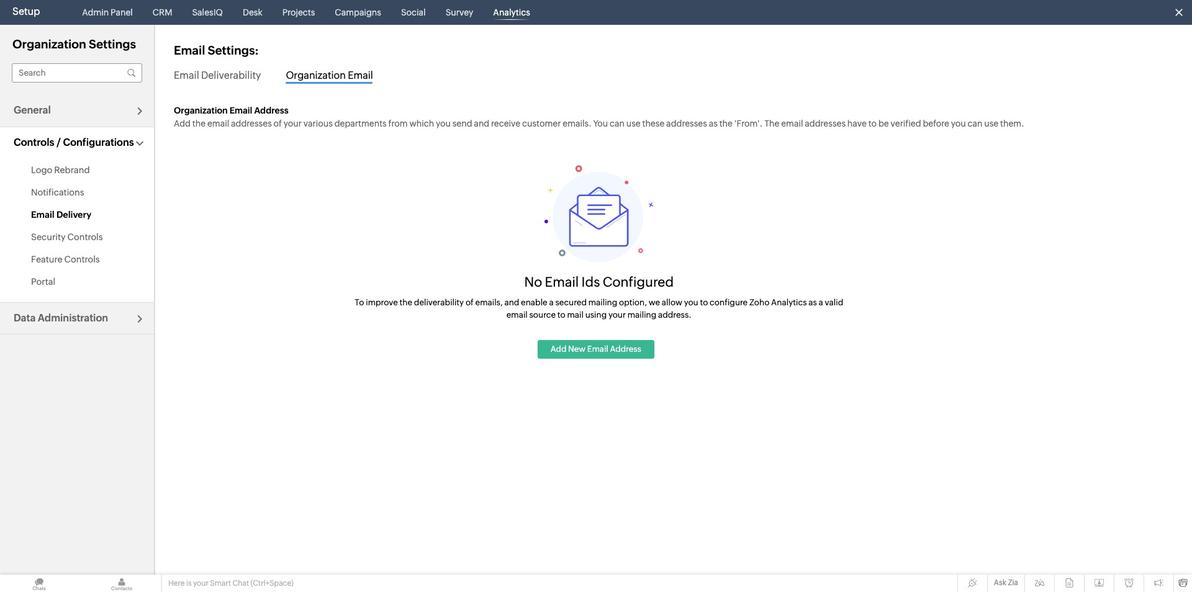 Task type: locate. For each thing, give the bounding box(es) containing it.
salesiq
[[192, 7, 223, 17]]

campaigns
[[335, 7, 381, 17]]

setup
[[12, 6, 40, 17]]

zia
[[1008, 579, 1018, 587]]

social
[[401, 7, 426, 17]]

here is your smart chat (ctrl+space)
[[168, 579, 294, 588]]

is
[[186, 579, 192, 588]]

admin
[[82, 7, 109, 17]]

admin panel
[[82, 7, 133, 17]]

analytics
[[493, 7, 530, 17]]

your
[[193, 579, 209, 588]]

desk
[[243, 7, 263, 17]]

survey
[[446, 7, 473, 17]]

analytics link
[[488, 0, 535, 25]]

admin panel link
[[77, 0, 138, 25]]

ask
[[994, 579, 1007, 587]]

survey link
[[441, 0, 478, 25]]



Task type: describe. For each thing, give the bounding box(es) containing it.
chats image
[[0, 575, 78, 592]]

crm
[[153, 7, 172, 17]]

contacts image
[[83, 575, 161, 592]]

ask zia
[[994, 579, 1018, 587]]

chat
[[232, 579, 249, 588]]

projects link
[[277, 0, 320, 25]]

smart
[[210, 579, 231, 588]]

panel
[[111, 7, 133, 17]]

(ctrl+space)
[[251, 579, 294, 588]]

projects
[[282, 7, 315, 17]]

social link
[[396, 0, 431, 25]]

crm link
[[148, 0, 177, 25]]

here
[[168, 579, 185, 588]]

salesiq link
[[187, 0, 228, 25]]

desk link
[[238, 0, 267, 25]]

campaigns link
[[330, 0, 386, 25]]



Task type: vqa. For each thing, say whether or not it's contained in the screenshot.
Trial expires on
no



